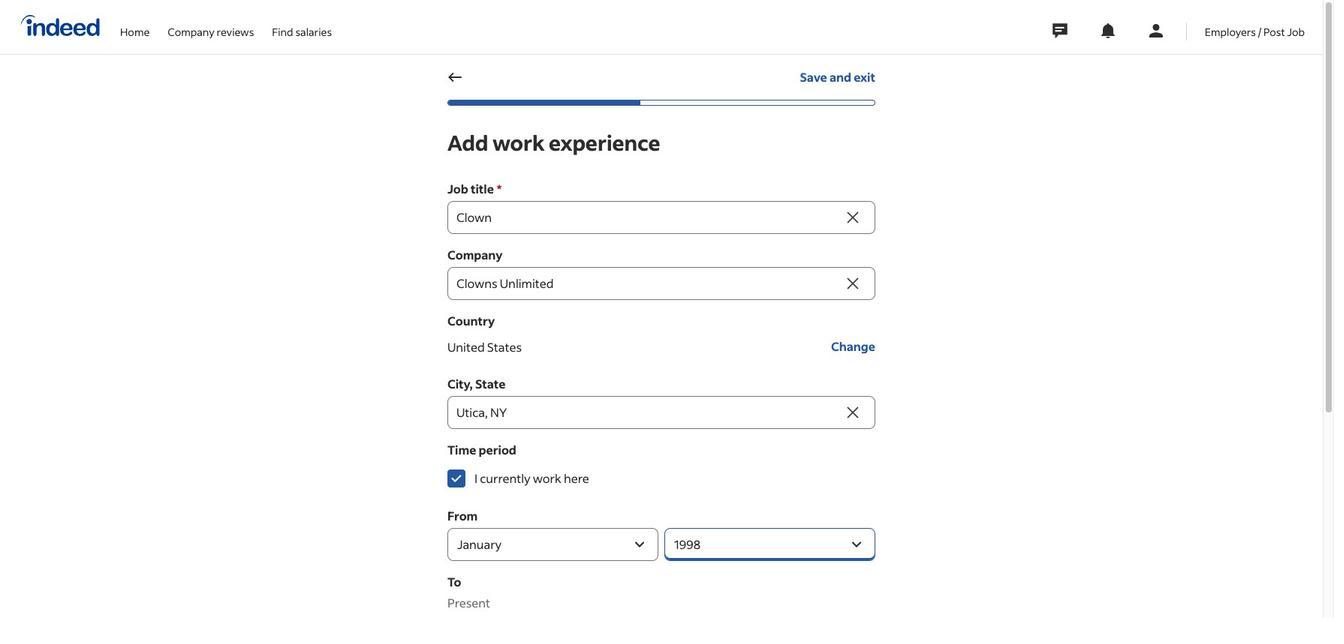 Task type: describe. For each thing, give the bounding box(es) containing it.
change
[[831, 339, 876, 354]]

post
[[1264, 24, 1285, 39]]

add work experience element
[[448, 129, 888, 619]]

home link
[[120, 0, 150, 51]]

*
[[497, 181, 502, 197]]

job inside employers / post job link
[[1287, 24, 1305, 39]]

present
[[448, 595, 490, 611]]

find
[[272, 24, 293, 39]]

1 vertical spatial work
[[533, 471, 561, 487]]

country
[[448, 313, 495, 329]]

states
[[487, 339, 522, 355]]

save
[[800, 69, 827, 85]]

progress image
[[448, 101, 640, 105]]

company for company reviews
[[168, 24, 215, 39]]

and
[[830, 69, 852, 85]]

find salaries link
[[272, 0, 332, 51]]

from
[[448, 508, 478, 524]]

change button
[[831, 330, 876, 363]]

home
[[120, 24, 150, 39]]

reviews
[[217, 24, 254, 39]]

title
[[471, 181, 494, 197]]

employers / post job link
[[1205, 0, 1305, 51]]

time
[[448, 442, 476, 458]]

exit
[[854, 69, 876, 85]]



Task type: vqa. For each thing, say whether or not it's contained in the screenshot.
here
yes



Task type: locate. For each thing, give the bounding box(es) containing it.
job left 'title'
[[448, 181, 468, 197]]

company left reviews at the top left of page
[[168, 24, 215, 39]]

time period
[[448, 442, 516, 458]]

I currently work here checkbox
[[448, 470, 466, 488]]

work left here
[[533, 471, 561, 487]]

save and exit link
[[800, 61, 876, 94]]

city,
[[448, 376, 473, 392]]

company
[[168, 24, 215, 39], [448, 247, 503, 263]]

here
[[564, 471, 589, 487]]

employers
[[1205, 24, 1256, 39]]

0 vertical spatial company
[[168, 24, 215, 39]]

company reviews
[[168, 24, 254, 39]]

work down progress image
[[493, 129, 545, 156]]

find salaries
[[272, 24, 332, 39]]

/
[[1258, 24, 1262, 39]]

united states
[[448, 339, 522, 355]]

0 horizontal spatial job
[[448, 181, 468, 197]]

0 vertical spatial job
[[1287, 24, 1305, 39]]

0 horizontal spatial company
[[168, 24, 215, 39]]

to present
[[448, 574, 490, 611]]

currently
[[480, 471, 531, 487]]

salaries
[[295, 24, 332, 39]]

city, state
[[448, 376, 506, 392]]

employers / post job
[[1205, 24, 1305, 39]]

City, State field
[[448, 396, 843, 430]]

1 horizontal spatial job
[[1287, 24, 1305, 39]]

1 horizontal spatial company
[[448, 247, 503, 263]]

job title *
[[448, 181, 502, 197]]

work
[[493, 129, 545, 156], [533, 471, 561, 487]]

1 vertical spatial company
[[448, 247, 503, 263]]

state
[[475, 376, 506, 392]]

add
[[448, 129, 488, 156]]

i
[[475, 471, 478, 487]]

1 vertical spatial job
[[448, 181, 468, 197]]

company down job title *
[[448, 247, 503, 263]]

Company field
[[448, 267, 843, 300]]

united
[[448, 339, 485, 355]]

i currently work here
[[475, 471, 589, 487]]

company reviews link
[[168, 0, 254, 51]]

save and exit
[[800, 69, 876, 85]]

add work experience
[[448, 129, 661, 156]]

company for company
[[448, 247, 503, 263]]

job inside add work experience element
[[448, 181, 468, 197]]

None field
[[448, 201, 843, 234]]

to
[[448, 574, 461, 590]]

job right post
[[1287, 24, 1305, 39]]

job
[[1287, 24, 1305, 39], [448, 181, 468, 197]]

0 vertical spatial work
[[493, 129, 545, 156]]

experience
[[549, 129, 661, 156]]

company inside add work experience element
[[448, 247, 503, 263]]

progress progress bar
[[448, 100, 876, 106]]

period
[[479, 442, 516, 458]]



